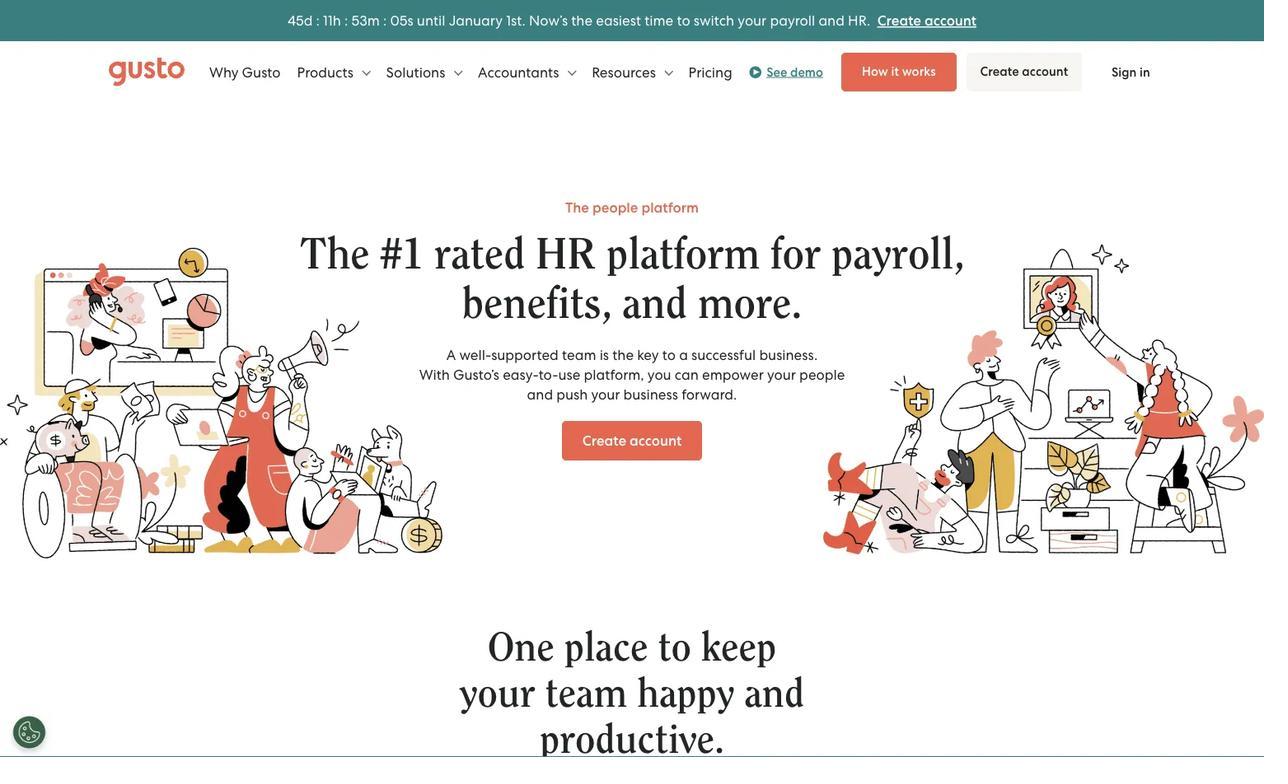 Task type: describe. For each thing, give the bounding box(es) containing it.
a
[[679, 347, 688, 363]]

#1
[[380, 233, 423, 276]]

and inside one place to keep your team happy and productive.
[[744, 674, 804, 715]]

one
[[488, 628, 554, 669]]

pricing
[[689, 64, 732, 80]]

resources button
[[592, 47, 673, 97]]

supported
[[491, 347, 559, 363]]

1 horizontal spatial create
[[877, 12, 921, 29]]

gusto
[[242, 64, 281, 80]]

products button
[[297, 47, 371, 97]]

the #1 rated hr platform for payroll, benefits, and more. main content
[[0, 103, 1264, 757]]

easy-
[[503, 367, 539, 383]]

successful
[[691, 347, 756, 363]]

3
[[359, 12, 367, 29]]

your inside 4 5 d : 1 1 h : 5 3 m : 0 5 s until january 1st. now's the easiest time to switch your payroll and hr. create account
[[738, 12, 767, 29]]

january
[[449, 12, 503, 29]]

can
[[675, 367, 699, 383]]

productive.
[[540, 721, 724, 757]]

your inside one place to keep your team happy and productive.
[[460, 674, 535, 715]]

2 5 from the left
[[351, 12, 359, 29]]

your down platform,
[[591, 386, 620, 403]]

well-
[[459, 347, 491, 363]]

a
[[446, 347, 456, 363]]

1 horizontal spatial account
[[925, 12, 976, 29]]

why gusto link
[[209, 47, 281, 97]]

forward.
[[682, 386, 737, 403]]

sign
[[1111, 65, 1137, 80]]

the for the #1 rated hr platform for payroll, benefits, and more.
[[300, 233, 370, 276]]

0 vertical spatial create account link
[[877, 12, 976, 29]]

rated
[[434, 233, 525, 276]]

1 1 from the left
[[323, 12, 328, 29]]

hr.
[[848, 12, 870, 29]]

how it works link
[[841, 53, 957, 91]]

create inside the #1 rated hr platform for payroll, benefits, and more. main content
[[582, 432, 626, 449]]

2 1 from the left
[[328, 12, 333, 29]]

account inside the #1 rated hr platform for payroll, benefits, and more. main content
[[630, 432, 682, 449]]

to inside 'a well-supported team is the key to a successful business. with gusto's easy-to-use platform, you can empower your people and push your business forward.'
[[662, 347, 676, 363]]

s
[[407, 12, 413, 29]]

to inside one place to keep your team happy and productive.
[[658, 628, 691, 669]]

for
[[770, 233, 821, 276]]

solutions
[[386, 64, 449, 80]]

create inside main element
[[980, 64, 1019, 79]]

and inside 'a well-supported team is the key to a successful business. with gusto's easy-to-use platform, you can empower your people and push your business forward.'
[[527, 386, 553, 403]]

4
[[288, 12, 296, 29]]

0
[[390, 12, 399, 29]]

0 vertical spatial platform
[[641, 199, 699, 216]]

d :
[[304, 12, 320, 29]]

how
[[862, 64, 888, 79]]

empower
[[702, 367, 764, 383]]

business.
[[759, 347, 818, 363]]

place
[[564, 628, 648, 669]]

team inside 'a well-supported team is the key to a successful business. with gusto's easy-to-use platform, you can empower your people and push your business forward.'
[[562, 347, 596, 363]]

keep
[[701, 628, 776, 669]]

platform,
[[584, 367, 644, 383]]

how it works
[[862, 64, 936, 79]]

payroll
[[770, 12, 815, 29]]



Task type: locate. For each thing, give the bounding box(es) containing it.
easiest
[[596, 12, 641, 29]]

the inside the #1 rated hr platform for payroll, benefits, and more.
[[300, 233, 370, 276]]

create account inside main element
[[980, 64, 1068, 79]]

one place to keep your team happy and productive.
[[460, 628, 804, 757]]

the for the people platform
[[565, 199, 589, 216]]

the
[[571, 12, 593, 29], [612, 347, 634, 363]]

2 vertical spatial account
[[630, 432, 682, 449]]

to inside 4 5 d : 1 1 h : 5 3 m : 0 5 s until january 1st. now's the easiest time to switch your payroll and hr. create account
[[677, 12, 690, 29]]

5 right the h :
[[351, 12, 359, 29]]

0 horizontal spatial the
[[571, 12, 593, 29]]

0 horizontal spatial 5
[[296, 12, 304, 29]]

to
[[677, 12, 690, 29], [662, 347, 676, 363], [658, 628, 691, 669]]

the #1 rated hr platform for payroll, benefits, and more.
[[300, 233, 964, 326]]

your down business.
[[767, 367, 796, 383]]

benefits,
[[462, 282, 612, 326]]

team down place
[[545, 674, 627, 715]]

1 horizontal spatial people
[[799, 367, 845, 383]]

products
[[297, 64, 357, 80]]

0 horizontal spatial create
[[582, 432, 626, 449]]

1 horizontal spatial the
[[565, 199, 589, 216]]

the inside 4 5 d : 1 1 h : 5 3 m : 0 5 s until january 1st. now's the easiest time to switch your payroll and hr. create account
[[571, 12, 593, 29]]

see demo link
[[749, 62, 823, 82]]

0 vertical spatial create
[[877, 12, 921, 29]]

0 horizontal spatial people
[[592, 199, 638, 216]]

3 5 from the left
[[399, 12, 407, 29]]

0 vertical spatial people
[[592, 199, 638, 216]]

accountants
[[478, 64, 563, 80]]

a well-supported team is the key to a successful business. with gusto's easy-to-use platform, you can empower your people and push your business forward.
[[419, 347, 845, 403]]

5 right m :
[[399, 12, 407, 29]]

use
[[558, 367, 580, 383]]

0 horizontal spatial create account
[[582, 432, 682, 449]]

2 horizontal spatial 5
[[399, 12, 407, 29]]

4 5 d : 1 1 h : 5 3 m : 0 5 s until january 1st. now's the easiest time to switch your payroll and hr. create account
[[288, 12, 976, 29]]

account left "sign"
[[1022, 64, 1068, 79]]

platform up the #1 rated hr platform for payroll, benefits, and more.
[[641, 199, 699, 216]]

to-
[[539, 367, 558, 383]]

1 5 from the left
[[296, 12, 304, 29]]

switch
[[694, 12, 734, 29]]

platform inside the #1 rated hr platform for payroll, benefits, and more.
[[607, 233, 760, 276]]

to up happy
[[658, 628, 691, 669]]

to right time
[[677, 12, 690, 29]]

1 vertical spatial team
[[545, 674, 627, 715]]

team
[[562, 347, 596, 363], [545, 674, 627, 715]]

sign in
[[1111, 65, 1150, 80]]

1 vertical spatial create
[[980, 64, 1019, 79]]

create right works
[[980, 64, 1019, 79]]

0 vertical spatial to
[[677, 12, 690, 29]]

time
[[645, 12, 673, 29]]

0 vertical spatial the
[[571, 12, 593, 29]]

pricing link
[[689, 47, 732, 97]]

the inside 'a well-supported team is the key to a successful business. with gusto's easy-to-use platform, you can empower your people and push your business forward.'
[[612, 347, 634, 363]]

the
[[565, 199, 589, 216], [300, 233, 370, 276]]

and down to-
[[527, 386, 553, 403]]

until
[[417, 12, 445, 29]]

2 horizontal spatial account
[[1022, 64, 1068, 79]]

and inside the #1 rated hr platform for payroll, benefits, and more.
[[622, 282, 687, 326]]

1 vertical spatial to
[[662, 347, 676, 363]]

create account link inside the #1 rated hr platform for payroll, benefits, and more. main content
[[562, 421, 702, 461]]

business
[[623, 386, 678, 403]]

1 horizontal spatial 5
[[351, 12, 359, 29]]

1 vertical spatial the
[[612, 347, 634, 363]]

and left hr.
[[819, 12, 845, 29]]

see demo
[[766, 65, 823, 80]]

people
[[592, 199, 638, 216], [799, 367, 845, 383]]

2 horizontal spatial create
[[980, 64, 1019, 79]]

your
[[738, 12, 767, 29], [767, 367, 796, 383], [591, 386, 620, 403], [460, 674, 535, 715]]

1 horizontal spatial the
[[612, 347, 634, 363]]

is
[[600, 347, 609, 363]]

account
[[925, 12, 976, 29], [1022, 64, 1068, 79], [630, 432, 682, 449]]

1 horizontal spatial create account
[[980, 64, 1068, 79]]

now's
[[529, 12, 568, 29]]

push
[[556, 386, 588, 403]]

your right switch
[[738, 12, 767, 29]]

why
[[209, 64, 238, 80]]

see
[[766, 65, 787, 80]]

in
[[1140, 65, 1150, 80]]

accountants button
[[478, 47, 577, 97]]

0 vertical spatial account
[[925, 12, 976, 29]]

0 vertical spatial create account
[[980, 64, 1068, 79]]

1 vertical spatial account
[[1022, 64, 1068, 79]]

you
[[648, 367, 671, 383]]

the up hr at the top of the page
[[565, 199, 589, 216]]

0 vertical spatial team
[[562, 347, 596, 363]]

tiny image
[[753, 69, 759, 75]]

1 vertical spatial create account
[[582, 432, 682, 449]]

and inside 4 5 d : 1 1 h : 5 3 m : 0 5 s until january 1st. now's the easiest time to switch your payroll and hr. create account
[[819, 12, 845, 29]]

online payroll services, hr, and benefits | gusto image
[[109, 57, 185, 87]]

account inside main element
[[1022, 64, 1068, 79]]

2 vertical spatial to
[[658, 628, 691, 669]]

more.
[[698, 282, 802, 326]]

solutions button
[[386, 47, 463, 97]]

with
[[419, 367, 450, 383]]

2 vertical spatial create account link
[[562, 421, 702, 461]]

1 vertical spatial create account link
[[966, 53, 1082, 91]]

2 vertical spatial create
[[582, 432, 626, 449]]

resources
[[592, 64, 659, 80]]

the right is
[[612, 347, 634, 363]]

5
[[296, 12, 304, 29], [351, 12, 359, 29], [399, 12, 407, 29]]

m :
[[367, 12, 387, 29]]

platform
[[641, 199, 699, 216], [607, 233, 760, 276]]

the right now's
[[571, 12, 593, 29]]

account down "business"
[[630, 432, 682, 449]]

people down business.
[[799, 367, 845, 383]]

create account
[[980, 64, 1068, 79], [582, 432, 682, 449]]

create account inside the #1 rated hr platform for payroll, benefits, and more. main content
[[582, 432, 682, 449]]

sign in link
[[1092, 54, 1170, 91]]

and up 'key'
[[622, 282, 687, 326]]

create down push
[[582, 432, 626, 449]]

works
[[902, 64, 936, 79]]

1 vertical spatial people
[[799, 367, 845, 383]]

hr
[[536, 233, 596, 276]]

your down one
[[460, 674, 535, 715]]

the left #1
[[300, 233, 370, 276]]

0 horizontal spatial the
[[300, 233, 370, 276]]

and down "keep"
[[744, 674, 804, 715]]

1 vertical spatial the
[[300, 233, 370, 276]]

0 vertical spatial the
[[565, 199, 589, 216]]

to left a
[[662, 347, 676, 363]]

h :
[[333, 12, 348, 29]]

account up works
[[925, 12, 976, 29]]

create right hr.
[[877, 12, 921, 29]]

0 horizontal spatial account
[[630, 432, 682, 449]]

team inside one place to keep your team happy and productive.
[[545, 674, 627, 715]]

team up use
[[562, 347, 596, 363]]

1 vertical spatial platform
[[607, 233, 760, 276]]

payroll,
[[831, 233, 964, 276]]

5 left the h :
[[296, 12, 304, 29]]

and
[[819, 12, 845, 29], [622, 282, 687, 326], [527, 386, 553, 403], [744, 674, 804, 715]]

key
[[637, 347, 659, 363]]

people up hr at the top of the page
[[592, 199, 638, 216]]

1
[[323, 12, 328, 29], [328, 12, 333, 29]]

people inside 'a well-supported team is the key to a successful business. with gusto's easy-to-use platform, you can empower your people and push your business forward.'
[[799, 367, 845, 383]]

create
[[877, 12, 921, 29], [980, 64, 1019, 79], [582, 432, 626, 449]]

1st.
[[506, 12, 526, 29]]

the people platform
[[565, 199, 699, 216]]

gusto's
[[453, 367, 499, 383]]

platform down the people platform
[[607, 233, 760, 276]]

it
[[891, 64, 899, 79]]

create account link
[[877, 12, 976, 29], [966, 53, 1082, 91], [562, 421, 702, 461]]

why gusto
[[209, 64, 281, 80]]

happy
[[637, 674, 734, 715]]

demo
[[790, 65, 823, 80]]

main element
[[109, 47, 1170, 97]]



Task type: vqa. For each thing, say whether or not it's contained in the screenshot.
the rightmost :
no



